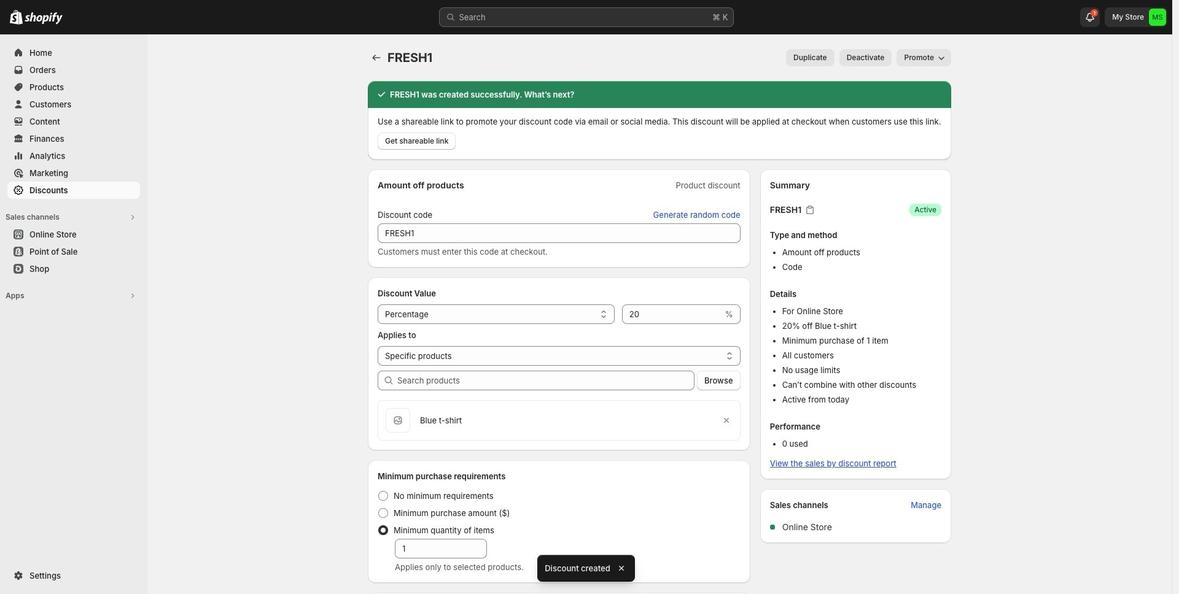 Task type: locate. For each thing, give the bounding box(es) containing it.
Search products text field
[[397, 371, 695, 391]]

None text field
[[622, 305, 723, 324]]

shopify image
[[10, 10, 23, 25], [25, 12, 63, 25]]

0 horizontal spatial shopify image
[[10, 10, 23, 25]]

None text field
[[378, 224, 741, 243], [395, 539, 487, 559], [378, 224, 741, 243], [395, 539, 487, 559]]



Task type: describe. For each thing, give the bounding box(es) containing it.
my store image
[[1149, 9, 1167, 26]]

1 horizontal spatial shopify image
[[25, 12, 63, 25]]



Task type: vqa. For each thing, say whether or not it's contained in the screenshot.
"Tab List"
no



